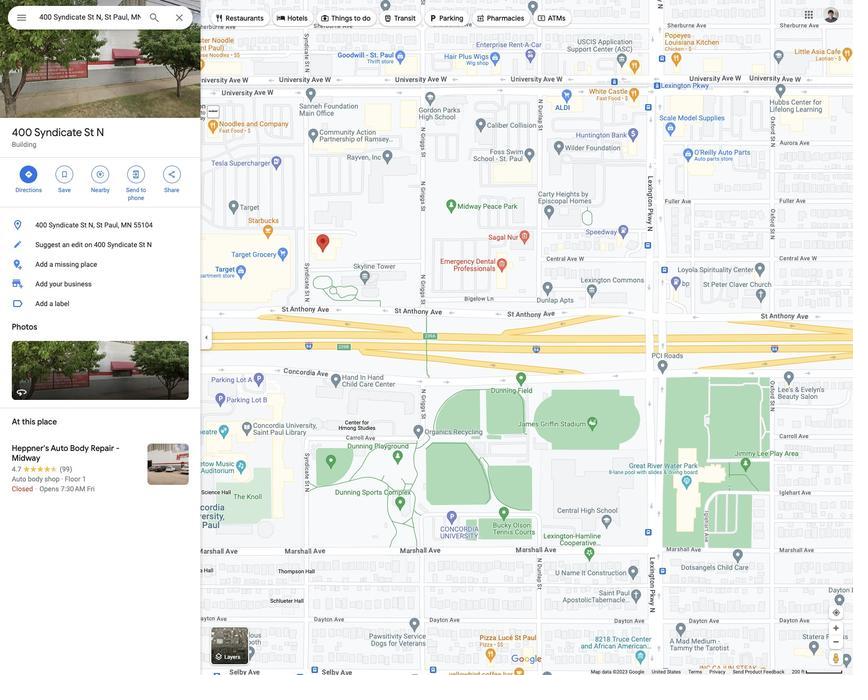 Task type: locate. For each thing, give the bounding box(es) containing it.
place down 'on'
[[81, 260, 97, 268]]

place
[[81, 260, 97, 268], [37, 417, 57, 427]]

ft
[[801, 669, 805, 675]]

syndicate inside 400 syndicate st n building
[[34, 126, 82, 140]]

to up the phone
[[141, 187, 146, 194]]

n,
[[88, 221, 95, 229]]

400 inside button
[[35, 221, 47, 229]]

1 horizontal spatial to
[[354, 14, 361, 23]]

to
[[354, 14, 361, 23], [141, 187, 146, 194]]

syndicate down the mn
[[107, 241, 137, 249]]

0 horizontal spatial send
[[126, 187, 139, 194]]

this
[[22, 417, 35, 427]]

send up the phone
[[126, 187, 139, 194]]

0 vertical spatial auto
[[51, 444, 68, 454]]

send for send product feedback
[[733, 669, 744, 675]]

1 horizontal spatial send
[[733, 669, 744, 675]]

hotels
[[287, 14, 308, 23]]

400
[[12, 126, 32, 140], [35, 221, 47, 229], [94, 241, 106, 249]]

1 horizontal spatial n
[[147, 241, 152, 249]]

missing
[[55, 260, 79, 268]]

400 right 'on'
[[94, 241, 106, 249]]

add left the 'your'
[[35, 280, 48, 288]]

privacy
[[710, 669, 725, 675]]

united
[[652, 669, 666, 675]]

suggest an edit on 400 syndicate st n
[[35, 241, 152, 249]]

add left label
[[35, 300, 48, 308]]

at this place
[[12, 417, 57, 427]]

zoom out image
[[833, 638, 840, 646]]

0 vertical spatial place
[[81, 260, 97, 268]]

feedback
[[763, 669, 785, 675]]

2 vertical spatial add
[[35, 300, 48, 308]]

1 a from the top
[[49, 260, 53, 268]]

auto
[[51, 444, 68, 454], [12, 475, 26, 483]]

400 syndicate st n building
[[12, 126, 104, 148]]

a left missing on the top
[[49, 260, 53, 268]]

0 horizontal spatial auto
[[12, 475, 26, 483]]

1 vertical spatial send
[[733, 669, 744, 675]]

4.7
[[12, 465, 21, 473]]


[[476, 13, 485, 24]]

footer containing map data ©2023 google
[[591, 669, 792, 675]]

0 horizontal spatial place
[[37, 417, 57, 427]]

st inside 400 syndicate st n building
[[84, 126, 94, 140]]

1 horizontal spatial auto
[[51, 444, 68, 454]]

400 inside 400 syndicate st n building
[[12, 126, 32, 140]]

0 horizontal spatial 400
[[12, 126, 32, 140]]

n
[[96, 126, 104, 140], [147, 241, 152, 249]]

add down suggest
[[35, 260, 48, 268]]

add your business link
[[0, 274, 201, 294]]

mn
[[121, 221, 132, 229]]

product
[[745, 669, 762, 675]]

add a label
[[35, 300, 69, 308]]

0 horizontal spatial to
[[141, 187, 146, 194]]

actions for 400 syndicate st n region
[[0, 158, 201, 207]]

restaurants
[[226, 14, 264, 23]]

0 vertical spatial send
[[126, 187, 139, 194]]

a
[[49, 260, 53, 268], [49, 300, 53, 308]]

400 up suggest
[[35, 221, 47, 229]]

an
[[62, 241, 70, 249]]

400 syndicate st n main content
[[0, 0, 201, 675]]

400 for n,
[[35, 221, 47, 229]]

4.7 stars 99 reviews image
[[12, 464, 72, 474]]

1 vertical spatial add
[[35, 280, 48, 288]]

transit
[[394, 14, 416, 23]]

0 vertical spatial a
[[49, 260, 53, 268]]

 button
[[8, 6, 35, 31]]

1 vertical spatial 400
[[35, 221, 47, 229]]

0 vertical spatial add
[[35, 260, 48, 268]]

zoom in image
[[833, 625, 840, 632]]

n inside 400 syndicate st n building
[[96, 126, 104, 140]]

parking
[[439, 14, 463, 23]]

heppner's auto body repair - midway
[[12, 444, 120, 463]]

send left product
[[733, 669, 744, 675]]

a for missing
[[49, 260, 53, 268]]

suggest an edit on 400 syndicate st n button
[[0, 235, 201, 255]]

privacy button
[[710, 669, 725, 675]]

1 horizontal spatial place
[[81, 260, 97, 268]]

1 add from the top
[[35, 260, 48, 268]]

google account: nolan park  
(nolan.park@adept.ai) image
[[823, 7, 839, 22]]

400 up 'building' on the left top of page
[[12, 126, 32, 140]]

send
[[126, 187, 139, 194], [733, 669, 744, 675]]

syndicate
[[34, 126, 82, 140], [49, 221, 79, 229], [107, 241, 137, 249]]

phone
[[128, 195, 144, 202]]


[[321, 13, 329, 24]]

0 vertical spatial to
[[354, 14, 361, 23]]


[[132, 169, 140, 180]]

send product feedback
[[733, 669, 785, 675]]

400 inside button
[[94, 241, 106, 249]]

syndicate for n
[[34, 126, 82, 140]]

syndicate up an on the top
[[49, 221, 79, 229]]

terms button
[[688, 669, 702, 675]]

2 vertical spatial syndicate
[[107, 241, 137, 249]]

add for add your business
[[35, 280, 48, 288]]

n down the 55104
[[147, 241, 152, 249]]

suggest
[[35, 241, 60, 249]]

0 vertical spatial n
[[96, 126, 104, 140]]

send inside send to phone
[[126, 187, 139, 194]]

3 add from the top
[[35, 300, 48, 308]]

footer
[[591, 669, 792, 675]]

auto left the body
[[51, 444, 68, 454]]

terms
[[688, 669, 702, 675]]

to left do on the left
[[354, 14, 361, 23]]

0 horizontal spatial n
[[96, 126, 104, 140]]

none field inside 400 syndicate st n, st paul, mn 55104 field
[[39, 11, 141, 23]]

2 vertical spatial 400
[[94, 241, 106, 249]]


[[167, 169, 176, 180]]

1 vertical spatial n
[[147, 241, 152, 249]]

a left label
[[49, 300, 53, 308]]

n up 
[[96, 126, 104, 140]]

400 Syndicate St N, St Paul, MN 55104 field
[[8, 6, 193, 29]]

2 horizontal spatial 400
[[94, 241, 106, 249]]

save
[[58, 187, 71, 194]]

send product feedback button
[[733, 669, 785, 675]]

add a label button
[[0, 294, 201, 314]]

google
[[629, 669, 644, 675]]

 restaurants
[[215, 13, 264, 24]]

send inside button
[[733, 669, 744, 675]]

syndicate inside button
[[49, 221, 79, 229]]

1 horizontal spatial 400
[[35, 221, 47, 229]]

1 vertical spatial a
[[49, 300, 53, 308]]

layers
[[224, 654, 240, 661]]

1 vertical spatial syndicate
[[49, 221, 79, 229]]

1 vertical spatial auto
[[12, 475, 26, 483]]

united states button
[[652, 669, 681, 675]]

st
[[84, 126, 94, 140], [80, 221, 87, 229], [96, 221, 103, 229], [139, 241, 145, 249]]


[[24, 169, 33, 180]]

nearby
[[91, 187, 110, 194]]

None field
[[39, 11, 141, 23]]

map data ©2023 google
[[591, 669, 644, 675]]

building
[[12, 141, 36, 148]]

2 add from the top
[[35, 280, 48, 288]]

auto down 4.7
[[12, 475, 26, 483]]

1 vertical spatial to
[[141, 187, 146, 194]]

place right 'this'
[[37, 417, 57, 427]]

2 a from the top
[[49, 300, 53, 308]]

 hotels
[[277, 13, 308, 24]]

0 vertical spatial syndicate
[[34, 126, 82, 140]]

syndicate up 'building' on the left top of page
[[34, 126, 82, 140]]

show your location image
[[832, 608, 841, 617]]

0 vertical spatial 400
[[12, 126, 32, 140]]



Task type: vqa. For each thing, say whether or not it's contained in the screenshot.
Send to phone
yes



Task type: describe. For each thing, give the bounding box(es) containing it.
body
[[70, 444, 89, 454]]

1
[[82, 475, 86, 483]]

to inside send to phone
[[141, 187, 146, 194]]

google maps element
[[0, 0, 853, 675]]

paul,
[[104, 221, 119, 229]]

at
[[12, 417, 20, 427]]

place inside button
[[81, 260, 97, 268]]

7:30 am
[[61, 485, 85, 493]]

label
[[55, 300, 69, 308]]

show street view coverage image
[[829, 651, 843, 665]]


[[60, 169, 69, 180]]

repair
[[91, 444, 114, 454]]

syndicate for n,
[[49, 221, 79, 229]]

directions
[[15, 187, 42, 194]]

atms
[[548, 14, 566, 23]]

400 syndicate st n, st paul, mn 55104
[[35, 221, 153, 229]]

400 syndicate st n, st paul, mn 55104 button
[[0, 215, 201, 235]]

pharmacies
[[487, 14, 524, 23]]


[[96, 169, 105, 180]]

add for add a label
[[35, 300, 48, 308]]

200 ft
[[792, 669, 805, 675]]


[[429, 13, 437, 24]]

opens
[[39, 485, 59, 493]]

body
[[28, 475, 43, 483]]

to inside the  things to do
[[354, 14, 361, 23]]

400 for n
[[12, 126, 32, 140]]

united states
[[652, 669, 681, 675]]

add your business
[[35, 280, 92, 288]]

footer inside google maps element
[[591, 669, 792, 675]]

photos
[[12, 322, 37, 332]]

things
[[331, 14, 352, 23]]

shop
[[44, 475, 60, 483]]

add a missing place button
[[0, 255, 201, 274]]

your
[[49, 280, 63, 288]]

fri
[[87, 485, 95, 493]]

floor
[[65, 475, 80, 483]]

 pharmacies
[[476, 13, 524, 24]]


[[16, 11, 28, 25]]

share
[[164, 187, 179, 194]]

st inside button
[[139, 241, 145, 249]]

n inside button
[[147, 241, 152, 249]]

business
[[64, 280, 92, 288]]

 parking
[[429, 13, 463, 24]]

add for add a missing place
[[35, 260, 48, 268]]

map
[[591, 669, 601, 675]]

 atms
[[537, 13, 566, 24]]

do
[[362, 14, 371, 23]]

auto body shop · floor 1 closed ⋅ opens 7:30 am fri
[[12, 475, 95, 493]]

send to phone
[[126, 187, 146, 202]]

on
[[85, 241, 92, 249]]

heppner's
[[12, 444, 49, 454]]

⋅
[[35, 485, 38, 493]]

©2023
[[613, 669, 628, 675]]

midway
[[12, 454, 40, 463]]

200 ft button
[[792, 669, 843, 675]]


[[383, 13, 392, 24]]

(99)
[[60, 465, 72, 473]]

55104
[[134, 221, 153, 229]]

 things to do
[[321, 13, 371, 24]]

send for send to phone
[[126, 187, 139, 194]]

200
[[792, 669, 800, 675]]

auto inside heppner's auto body repair - midway
[[51, 444, 68, 454]]

 search field
[[8, 6, 193, 31]]

1 vertical spatial place
[[37, 417, 57, 427]]


[[215, 13, 224, 24]]

auto inside auto body shop · floor 1 closed ⋅ opens 7:30 am fri
[[12, 475, 26, 483]]


[[277, 13, 285, 24]]

add a missing place
[[35, 260, 97, 268]]

 transit
[[383, 13, 416, 24]]

a for label
[[49, 300, 53, 308]]

·
[[61, 475, 63, 483]]

collapse side panel image
[[201, 332, 212, 343]]

syndicate inside button
[[107, 241, 137, 249]]

data
[[602, 669, 612, 675]]


[[537, 13, 546, 24]]

closed
[[12, 485, 33, 493]]

edit
[[71, 241, 83, 249]]

states
[[667, 669, 681, 675]]

-
[[116, 444, 120, 454]]



